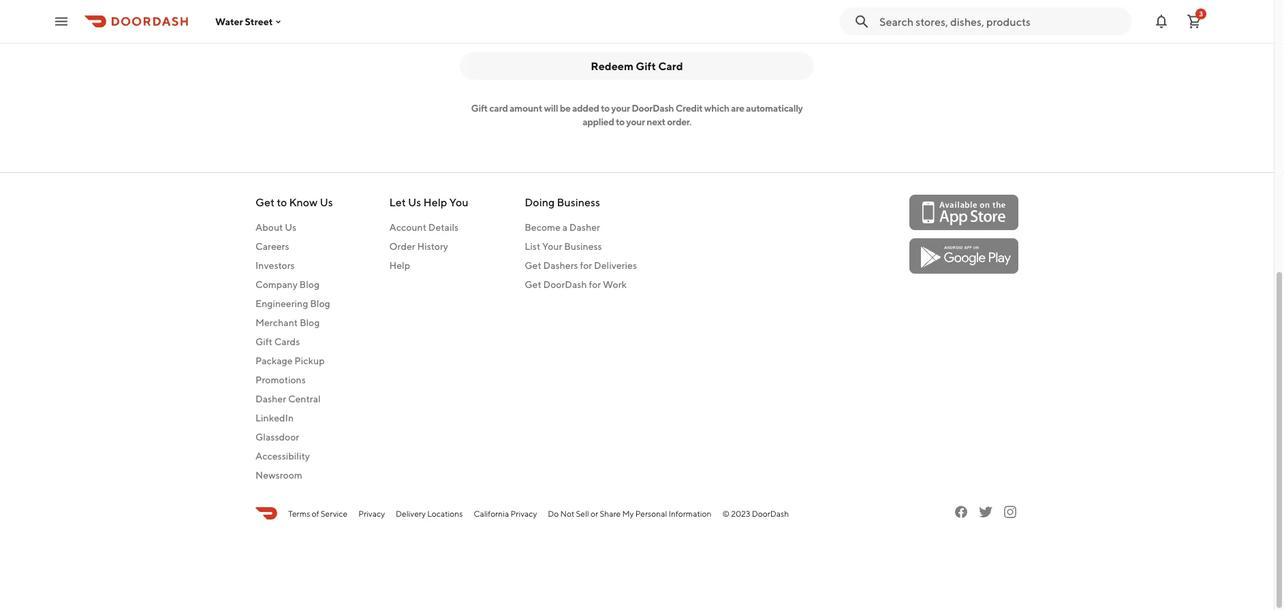 Task type: describe. For each thing, give the bounding box(es) containing it.
history
[[417, 241, 448, 252]]

about us
[[256, 222, 296, 233]]

water street button
[[215, 16, 284, 27]]

promotions
[[256, 374, 306, 386]]

linkedin
[[256, 413, 294, 424]]

become
[[525, 222, 561, 233]]

order history link
[[389, 240, 468, 253]]

2023
[[731, 509, 751, 519]]

promotions link
[[256, 373, 333, 387]]

company
[[256, 279, 298, 290]]

0 horizontal spatial to
[[277, 196, 287, 209]]

will
[[544, 103, 558, 114]]

accessibility
[[256, 451, 310, 462]]

you
[[449, 196, 468, 209]]

© 2023 doordash
[[723, 509, 789, 519]]

be
[[560, 103, 571, 114]]

0 vertical spatial dasher
[[570, 222, 600, 233]]

©
[[723, 509, 730, 519]]

get dashers for deliveries link
[[525, 259, 637, 273]]

2 horizontal spatial to
[[616, 116, 625, 127]]

newsroom
[[256, 470, 302, 481]]

gift card amount will be added to your doordash credit which are automatically applied to your next order.
[[471, 103, 803, 127]]

service
[[321, 509, 348, 519]]

Store search: begin typing to search for stores available on DoorDash text field
[[880, 14, 1124, 29]]

list your business link
[[525, 240, 637, 253]]

street
[[245, 16, 273, 27]]

0 vertical spatial business
[[557, 196, 600, 209]]

know
[[289, 196, 318, 209]]

1 vertical spatial your
[[626, 116, 645, 127]]

dasher central
[[256, 394, 321, 405]]

blog for merchant blog
[[300, 317, 320, 328]]

blog for company blog
[[300, 279, 320, 290]]

engineering blog
[[256, 298, 330, 309]]

are
[[731, 103, 744, 114]]

my
[[622, 509, 634, 519]]

order.
[[667, 116, 691, 127]]

0 horizontal spatial doordash
[[543, 279, 587, 290]]

investors link
[[256, 259, 333, 273]]

accessibility link
[[256, 450, 333, 463]]

for for dashers
[[580, 260, 592, 271]]

order history
[[389, 241, 448, 252]]

list your business
[[525, 241, 602, 252]]

which
[[704, 103, 730, 114]]

gift for cards
[[256, 336, 272, 348]]

for for doordash
[[589, 279, 601, 290]]

pickup
[[295, 355, 325, 367]]

help link
[[389, 259, 468, 273]]

redeem gift card
[[591, 60, 683, 73]]

get for get to know us
[[256, 196, 275, 209]]

let
[[389, 196, 406, 209]]

get for get dashers for deliveries
[[525, 260, 541, 271]]

information
[[669, 509, 712, 519]]

3
[[1199, 10, 1203, 18]]

water
[[215, 16, 243, 27]]

details
[[428, 222, 459, 233]]

careers
[[256, 241, 289, 252]]

of
[[312, 509, 319, 519]]

get to know us
[[256, 196, 333, 209]]

redeem
[[591, 60, 634, 73]]

locations
[[427, 509, 463, 519]]

blog for engineering blog
[[310, 298, 330, 309]]

amount
[[510, 103, 542, 114]]

engineering blog link
[[256, 297, 333, 311]]

0 horizontal spatial help
[[389, 260, 410, 271]]

redeem gift card button
[[460, 52, 814, 80]]

dashers
[[543, 260, 578, 271]]

2 privacy from the left
[[511, 509, 537, 519]]

careers link
[[256, 240, 333, 253]]

3 button
[[1181, 8, 1208, 35]]

privacy link
[[358, 508, 385, 520]]

central
[[288, 394, 321, 405]]

glassdoor
[[256, 432, 299, 443]]

package
[[256, 355, 293, 367]]

us for about us
[[285, 222, 296, 233]]

terms of service link
[[288, 508, 348, 520]]

gift inside button
[[636, 60, 656, 73]]

1 horizontal spatial us
[[320, 196, 333, 209]]

doing
[[525, 196, 555, 209]]

gift cards link
[[256, 335, 333, 349]]



Task type: locate. For each thing, give the bounding box(es) containing it.
0 horizontal spatial us
[[285, 222, 296, 233]]

1 vertical spatial blog
[[310, 298, 330, 309]]

company blog link
[[256, 278, 333, 292]]

dasher inside 'link'
[[256, 394, 286, 405]]

gift for card
[[471, 103, 488, 114]]

card
[[489, 103, 508, 114]]

about us link
[[256, 221, 333, 234]]

0 vertical spatial gift
[[636, 60, 656, 73]]

to up applied
[[601, 103, 610, 114]]

business down the become a dasher link at the top of the page
[[564, 241, 602, 252]]

get dashers for deliveries
[[525, 260, 637, 271]]

card
[[658, 60, 683, 73]]

do not sell or share my personal information link
[[548, 508, 712, 520]]

0 vertical spatial to
[[601, 103, 610, 114]]

doordash inside gift card amount will be added to your doordash credit which are automatically applied to your next order.
[[632, 103, 674, 114]]

for
[[580, 260, 592, 271], [589, 279, 601, 290]]

work
[[603, 279, 627, 290]]

sell
[[576, 509, 589, 519]]

to
[[601, 103, 610, 114], [616, 116, 625, 127], [277, 196, 287, 209]]

1 vertical spatial help
[[389, 260, 410, 271]]

deliveries
[[594, 260, 637, 271]]

cards
[[274, 336, 300, 348]]

your left "next"
[[626, 116, 645, 127]]

open menu image
[[53, 13, 70, 30]]

or
[[591, 509, 598, 519]]

dasher up list your business link
[[570, 222, 600, 233]]

dasher central link
[[256, 392, 333, 406]]

personal
[[636, 509, 667, 519]]

2 vertical spatial blog
[[300, 317, 320, 328]]

gift inside gift card amount will be added to your doordash credit which are automatically applied to your next order.
[[471, 103, 488, 114]]

account details link
[[389, 221, 468, 234]]

doordash on twitter image
[[978, 504, 994, 521]]

1 vertical spatial business
[[564, 241, 602, 252]]

become a dasher link
[[525, 221, 637, 234]]

get
[[256, 196, 275, 209], [525, 260, 541, 271], [525, 279, 541, 290]]

2 horizontal spatial gift
[[636, 60, 656, 73]]

doordash on instagram image
[[1002, 504, 1019, 521]]

package pickup link
[[256, 354, 333, 368]]

merchant blog
[[256, 317, 320, 328]]

gift left "card"
[[636, 60, 656, 73]]

1 vertical spatial dasher
[[256, 394, 286, 405]]

about
[[256, 222, 283, 233]]

delivery
[[396, 509, 426, 519]]

1 vertical spatial doordash
[[543, 279, 587, 290]]

doing business
[[525, 196, 600, 209]]

doordash up "next"
[[632, 103, 674, 114]]

0 vertical spatial help
[[423, 196, 447, 209]]

next
[[647, 116, 666, 127]]

0 horizontal spatial dasher
[[256, 394, 286, 405]]

blog
[[300, 279, 320, 290], [310, 298, 330, 309], [300, 317, 320, 328]]

gift cards
[[256, 336, 300, 348]]

1 vertical spatial get
[[525, 260, 541, 271]]

2 vertical spatial get
[[525, 279, 541, 290]]

doordash
[[632, 103, 674, 114], [543, 279, 587, 290], [752, 509, 789, 519]]

do not sell or share my personal information
[[548, 509, 712, 519]]

notification bell image
[[1154, 13, 1170, 30]]

automatically
[[746, 103, 803, 114]]

california
[[474, 509, 509, 519]]

us for let us help you
[[408, 196, 421, 209]]

help
[[423, 196, 447, 209], [389, 260, 410, 271]]

gift left card at the left top
[[471, 103, 488, 114]]

california privacy link
[[474, 508, 537, 520]]

get doordash for work
[[525, 279, 627, 290]]

2 horizontal spatial doordash
[[752, 509, 789, 519]]

to right applied
[[616, 116, 625, 127]]

0 vertical spatial for
[[580, 260, 592, 271]]

gift
[[636, 60, 656, 73], [471, 103, 488, 114], [256, 336, 272, 348]]

terms of service
[[288, 509, 348, 519]]

a
[[563, 222, 568, 233]]

account
[[389, 222, 427, 233]]

delivery locations link
[[396, 508, 463, 520]]

5 items, open order cart image
[[1186, 13, 1203, 30]]

investors
[[256, 260, 295, 271]]

share
[[600, 509, 621, 519]]

doordash down dashers
[[543, 279, 587, 290]]

help down order
[[389, 260, 410, 271]]

get for get doordash for work
[[525, 279, 541, 290]]

1 horizontal spatial privacy
[[511, 509, 537, 519]]

us up careers link
[[285, 222, 296, 233]]

your
[[611, 103, 630, 114], [626, 116, 645, 127]]

package pickup
[[256, 355, 325, 367]]

1 horizontal spatial dasher
[[570, 222, 600, 233]]

water street
[[215, 16, 273, 27]]

merchant blog link
[[256, 316, 333, 330]]

blog down engineering blog link
[[300, 317, 320, 328]]

0 vertical spatial doordash
[[632, 103, 674, 114]]

your
[[542, 241, 562, 252]]

privacy left do
[[511, 509, 537, 519]]

doordash right 2023
[[752, 509, 789, 519]]

terms
[[288, 509, 310, 519]]

linkedin link
[[256, 412, 333, 425]]

1 horizontal spatial gift
[[471, 103, 488, 114]]

us right know
[[320, 196, 333, 209]]

business up the become a dasher link at the top of the page
[[557, 196, 600, 209]]

newsroom link
[[256, 469, 333, 482]]

1 vertical spatial gift
[[471, 103, 488, 114]]

list
[[525, 241, 540, 252]]

to left know
[[277, 196, 287, 209]]

0 vertical spatial get
[[256, 196, 275, 209]]

dasher
[[570, 222, 600, 233], [256, 394, 286, 405]]

engineering
[[256, 298, 308, 309]]

1 vertical spatial to
[[616, 116, 625, 127]]

your up applied
[[611, 103, 630, 114]]

blog down company blog link
[[310, 298, 330, 309]]

added
[[572, 103, 599, 114]]

doordash on facebook image
[[953, 504, 970, 521]]

dasher up linkedin
[[256, 394, 286, 405]]

2 horizontal spatial us
[[408, 196, 421, 209]]

do
[[548, 509, 559, 519]]

us
[[320, 196, 333, 209], [408, 196, 421, 209], [285, 222, 296, 233]]

privacy
[[358, 509, 385, 519], [511, 509, 537, 519]]

help left you
[[423, 196, 447, 209]]

let us help you
[[389, 196, 468, 209]]

1 horizontal spatial doordash
[[632, 103, 674, 114]]

delivery locations
[[396, 509, 463, 519]]

0 vertical spatial your
[[611, 103, 630, 114]]

privacy right service in the left of the page
[[358, 509, 385, 519]]

gift up package
[[256, 336, 272, 348]]

0 vertical spatial blog
[[300, 279, 320, 290]]

1 horizontal spatial to
[[601, 103, 610, 114]]

0 horizontal spatial privacy
[[358, 509, 385, 519]]

not
[[560, 509, 575, 519]]

1 horizontal spatial help
[[423, 196, 447, 209]]

for down list your business link
[[580, 260, 592, 271]]

for left work
[[589, 279, 601, 290]]

1 vertical spatial for
[[589, 279, 601, 290]]

1 privacy from the left
[[358, 509, 385, 519]]

us right "let"
[[408, 196, 421, 209]]

company blog
[[256, 279, 320, 290]]

glassdoor link
[[256, 431, 333, 444]]

credit
[[676, 103, 703, 114]]

0 horizontal spatial gift
[[256, 336, 272, 348]]

blog down investors link
[[300, 279, 320, 290]]

2 vertical spatial doordash
[[752, 509, 789, 519]]

become a dasher
[[525, 222, 600, 233]]

2 vertical spatial to
[[277, 196, 287, 209]]

applied
[[583, 116, 614, 127]]

2 vertical spatial gift
[[256, 336, 272, 348]]

business
[[557, 196, 600, 209], [564, 241, 602, 252]]



Task type: vqa. For each thing, say whether or not it's contained in the screenshot.
Open Menu Image
yes



